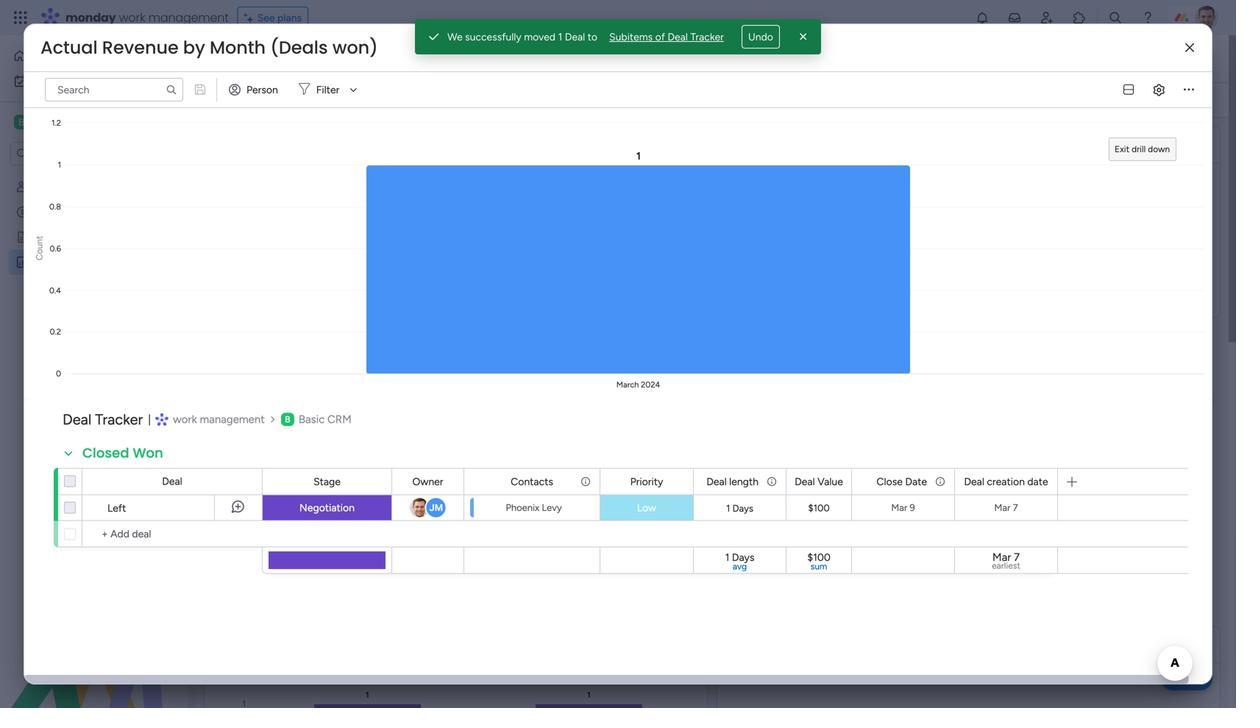 Task type: vqa. For each thing, say whether or not it's contained in the screenshot.
the rightmost the component icon
no



Task type: locate. For each thing, give the bounding box(es) containing it.
0 horizontal spatial sales
[[35, 256, 59, 269]]

1 vertical spatial basic crm
[[299, 413, 352, 426]]

deal up closed
[[63, 411, 91, 429]]

1 vertical spatial sales
[[35, 256, 59, 269]]

successfully
[[465, 31, 522, 43]]

management
[[149, 9, 229, 26], [200, 413, 265, 426]]

1 horizontal spatial sales
[[222, 42, 283, 75]]

0 horizontal spatial arrow down image
[[345, 81, 362, 99]]

0 vertical spatial basic crm
[[34, 115, 91, 129]]

owner
[[413, 476, 444, 488]]

mar
[[892, 502, 908, 514], [995, 502, 1011, 514], [993, 551, 1012, 564]]

$100 for $100 sum
[[808, 552, 831, 564]]

0 vertical spatial $100
[[809, 503, 830, 515]]

person button
[[223, 78, 287, 102]]

1 vertical spatial crm
[[328, 413, 352, 426]]

my work option
[[9, 69, 179, 93]]

1 horizontal spatial negotiation
[[604, 477, 659, 490]]

Contacts field
[[507, 474, 557, 490]]

avg
[[733, 562, 747, 572]]

1 vertical spatial tracker
[[57, 206, 91, 219]]

: for negotiation
[[659, 477, 661, 490]]

moved
[[524, 31, 556, 43]]

mar down the mar 7
[[993, 551, 1012, 564]]

date
[[1028, 476, 1049, 488]]

sales
[[222, 42, 283, 75], [35, 256, 59, 269]]

1 horizontal spatial arrow down image
[[735, 91, 752, 109]]

1 inside 1 days avg
[[726, 552, 730, 564]]

basic right workspace icon
[[299, 413, 325, 426]]

terry turtle image
[[1196, 6, 1219, 29]]

crm inside workspace selection element
[[65, 115, 91, 129]]

basic inside workspace selection element
[[34, 115, 62, 129]]

workspace selection element
[[14, 113, 93, 131]]

sales dashboard banner
[[195, 35, 1229, 118]]

work management
[[173, 413, 265, 426]]

mar left 9
[[892, 502, 908, 514]]

work for monday
[[119, 9, 145, 26]]

arrow down image right the filter
[[345, 81, 362, 99]]

0 horizontal spatial negotiation
[[300, 502, 355, 515]]

0 vertical spatial sales dashboard
[[222, 42, 418, 75]]

1 horizontal spatial crm
[[328, 413, 352, 426]]

1 horizontal spatial work
[[119, 9, 145, 26]]

update feed image
[[1008, 10, 1023, 25]]

deal creation date
[[965, 476, 1049, 488]]

1 horizontal spatial sales dashboard
[[222, 42, 418, 75]]

work right my
[[51, 75, 73, 87]]

7
[[1013, 502, 1019, 514], [1014, 551, 1020, 564]]

2 horizontal spatial work
[[173, 413, 197, 426]]

alert
[[415, 19, 821, 54]]

deal down won
[[162, 476, 182, 488]]

won)
[[333, 35, 378, 60]]

b
[[18, 116, 25, 128], [285, 414, 290, 425]]

2 vertical spatial work
[[173, 413, 197, 426]]

1 vertical spatial b
[[285, 414, 290, 425]]

days down 1 days
[[732, 552, 755, 564]]

days inside 1 days avg
[[732, 552, 755, 564]]

0 vertical spatial :
[[659, 477, 661, 490]]

close image
[[796, 29, 811, 44]]

mar 9
[[892, 502, 916, 514]]

basic right workspace image
[[34, 115, 62, 129]]

1 horizontal spatial basic crm
[[299, 413, 352, 426]]

0 horizontal spatial column information image
[[580, 476, 592, 488]]

1 connected board button
[[305, 88, 424, 112]]

phoenix levy
[[506, 502, 562, 514]]

closed won
[[82, 444, 163, 463]]

2 column information image from the left
[[935, 476, 947, 488]]

days down length at right
[[733, 503, 754, 515]]

0 horizontal spatial tracker
[[57, 206, 91, 219]]

0 vertical spatial more dots image
[[1185, 84, 1195, 95]]

0 vertical spatial negotiation
[[604, 477, 659, 490]]

1 down deal length
[[727, 503, 731, 515]]

basic crm right workspace icon
[[299, 413, 352, 426]]

search image
[[166, 84, 177, 96]]

sales up person popup button
[[222, 42, 283, 75]]

1 horizontal spatial column information image
[[935, 476, 947, 488]]

dashboard down started
[[61, 256, 111, 269]]

1 vertical spatial $100
[[808, 552, 831, 564]]

negotiation up discovery
[[604, 477, 659, 490]]

select product image
[[13, 10, 28, 25]]

2 horizontal spatial tracker
[[691, 31, 724, 43]]

deal tracker up the getting started at the top
[[35, 206, 91, 219]]

0 horizontal spatial basic
[[34, 115, 62, 129]]

: left 33.3%
[[659, 477, 661, 490]]

deal left creation
[[965, 476, 985, 488]]

add to favorites image
[[430, 51, 445, 66]]

1 vertical spatial work
[[51, 75, 73, 87]]

sales dashboard down the getting started at the top
[[35, 256, 111, 269]]

: for discovery
[[649, 503, 652, 515]]

0 horizontal spatial :
[[649, 503, 652, 515]]

close
[[877, 476, 903, 488]]

1 vertical spatial basic
[[299, 413, 325, 426]]

0 vertical spatial crm
[[65, 115, 91, 129]]

b inside workspace image
[[18, 116, 25, 128]]

0 vertical spatial work
[[119, 9, 145, 26]]

monday marketplace image
[[1073, 10, 1087, 25]]

None search field
[[45, 78, 183, 102]]

contacts
[[511, 476, 554, 488]]

list box
[[0, 172, 188, 474]]

sales inside list box
[[35, 256, 59, 269]]

crm
[[65, 115, 91, 129], [328, 413, 352, 426]]

deal tracker up closed
[[63, 411, 143, 429]]

see plans button
[[238, 7, 309, 29]]

: left 16.7%
[[649, 503, 652, 515]]

1 vertical spatial days
[[732, 552, 755, 564]]

column information image right contacts
[[580, 476, 592, 488]]

1 vertical spatial sales dashboard
[[35, 256, 111, 269]]

arrow down image down undo
[[735, 91, 752, 109]]

1 days
[[727, 503, 754, 515]]

phoenix
[[506, 502, 540, 514]]

won
[[133, 444, 163, 463]]

basic crm for workspace icon
[[299, 413, 352, 426]]

1 days avg
[[726, 552, 755, 572]]

arrow down image inside the filter popup button
[[345, 81, 362, 99]]

0 horizontal spatial sales dashboard
[[35, 256, 111, 269]]

negotiation
[[604, 477, 659, 490], [300, 502, 355, 515]]

my work
[[34, 75, 73, 87]]

$100 for $100
[[809, 503, 830, 515]]

negotiation down stage on the left bottom of page
[[300, 502, 355, 515]]

public dashboard image
[[15, 255, 29, 269]]

1 column information image from the left
[[580, 476, 592, 488]]

days
[[733, 503, 754, 515], [732, 552, 755, 564]]

Actual Revenue by Month (Deals won) field
[[37, 35, 382, 60]]

Deal creation date field
[[961, 474, 1052, 490]]

Stage field
[[310, 474, 344, 490]]

help button
[[1162, 667, 1213, 691]]

undo
[[749, 31, 774, 43]]

1 vertical spatial more dots image
[[1193, 640, 1203, 651]]

view
[[657, 53, 680, 65]]

alert containing we successfully moved 1 deal to
[[415, 19, 821, 54]]

1
[[558, 31, 563, 43], [332, 94, 336, 106], [727, 503, 731, 515], [726, 552, 730, 564]]

tracker
[[691, 31, 724, 43], [57, 206, 91, 219], [95, 411, 143, 429]]

monday work management
[[66, 9, 229, 26]]

$100
[[809, 503, 830, 515], [808, 552, 831, 564]]

add widget
[[239, 94, 293, 106]]

crm for workspace image
[[65, 115, 91, 129]]

basic crm inside workspace selection element
[[34, 115, 91, 129]]

actual revenue by month (deals won)
[[40, 35, 378, 60]]

1 vertical spatial negotiation
[[300, 502, 355, 515]]

7 down "deal creation date" "field"
[[1013, 502, 1019, 514]]

dashboard up the filter
[[289, 42, 418, 75]]

date
[[906, 476, 928, 488]]

deal inside field
[[707, 476, 727, 488]]

1 vertical spatial 7
[[1014, 551, 1020, 564]]

mar inside mar 7 earliest
[[993, 551, 1012, 564]]

deal left value
[[795, 476, 815, 488]]

1 left the connected
[[332, 94, 336, 106]]

arrow down image
[[345, 81, 362, 99], [735, 91, 752, 109]]

started
[[73, 231, 107, 244]]

b inside workspace icon
[[285, 414, 290, 425]]

help
[[1174, 671, 1201, 686]]

getting
[[35, 231, 70, 244]]

sales dashboard up the filter popup button
[[222, 42, 418, 75]]

0 vertical spatial basic
[[34, 115, 62, 129]]

negotiation for negotiation
[[300, 502, 355, 515]]

Priority field
[[627, 474, 667, 490]]

deal up getting at the top of page
[[35, 206, 55, 219]]

0 horizontal spatial basic crm
[[34, 115, 91, 129]]

crm right workspace icon
[[328, 413, 352, 426]]

crm up search in workspace field
[[65, 115, 91, 129]]

1 vertical spatial :
[[649, 503, 652, 515]]

b for workspace image
[[18, 116, 25, 128]]

basic crm up search in workspace field
[[34, 115, 91, 129]]

$104,000
[[338, 189, 574, 253]]

deal
[[565, 31, 585, 43], [668, 31, 688, 43], [35, 206, 55, 219], [63, 411, 91, 429], [162, 476, 182, 488], [707, 476, 727, 488], [795, 476, 815, 488], [965, 476, 985, 488]]

sales dashboard
[[222, 42, 418, 75], [35, 256, 111, 269]]

Filter dashboard by text search field
[[45, 78, 183, 102]]

1 inside popup button
[[332, 94, 336, 106]]

0 vertical spatial 7
[[1013, 502, 1019, 514]]

0 horizontal spatial b
[[18, 116, 25, 128]]

search everything image
[[1109, 10, 1123, 25]]

(deals
[[270, 35, 328, 60]]

work inside my work option
[[51, 75, 73, 87]]

deal inside "field"
[[965, 476, 985, 488]]

management left workspace icon
[[200, 413, 265, 426]]

of
[[656, 31, 665, 43]]

1 horizontal spatial basic
[[299, 413, 325, 426]]

0 vertical spatial b
[[18, 116, 25, 128]]

column information image
[[580, 476, 592, 488], [935, 476, 947, 488]]

1 vertical spatial dashboard
[[61, 256, 111, 269]]

monday
[[66, 9, 116, 26]]

1 horizontal spatial :
[[659, 477, 661, 490]]

0 horizontal spatial work
[[51, 75, 73, 87]]

sales right public dashboard icon
[[35, 256, 59, 269]]

basic
[[34, 115, 62, 129], [299, 413, 325, 426]]

work
[[119, 9, 145, 26], [51, 75, 73, 87], [173, 413, 197, 426]]

deal right of
[[668, 31, 688, 43]]

1 left avg
[[726, 552, 730, 564]]

view button
[[650, 47, 687, 71]]

work up revenue on the left of the page
[[119, 9, 145, 26]]

list box containing deal tracker
[[0, 172, 188, 474]]

None search field
[[439, 88, 573, 112]]

more dots image up help
[[1193, 640, 1203, 651]]

1 vertical spatial management
[[200, 413, 265, 426]]

0 horizontal spatial dashboard
[[61, 256, 111, 269]]

0 horizontal spatial crm
[[65, 115, 91, 129]]

0 vertical spatial sales
[[222, 42, 283, 75]]

more dots image
[[1185, 84, 1195, 95], [1193, 640, 1203, 651]]

undo button
[[742, 25, 780, 49]]

management up by
[[149, 9, 229, 26]]

workspace image
[[281, 413, 294, 426]]

days for 1 days
[[733, 503, 754, 515]]

1 horizontal spatial b
[[285, 414, 290, 425]]

0 vertical spatial dashboard
[[289, 42, 418, 75]]

0 vertical spatial days
[[733, 503, 754, 515]]

column information image right date
[[935, 476, 947, 488]]

dashboard
[[289, 42, 418, 75], [61, 256, 111, 269]]

connected
[[339, 94, 388, 106]]

deal inside 'field'
[[795, 476, 815, 488]]

1 horizontal spatial tracker
[[95, 411, 143, 429]]

Filter dashboard by text search field
[[439, 88, 573, 112]]

notifications image
[[975, 10, 990, 25]]

home link
[[9, 44, 179, 68]]

arrow down image inside sales dashboard banner
[[735, 91, 752, 109]]

deal left length at right
[[707, 476, 727, 488]]

v2 split view image
[[1124, 84, 1134, 95]]

7 inside mar 7 earliest
[[1014, 551, 1020, 564]]

7 for mar 7 earliest
[[1014, 551, 1020, 564]]

1 horizontal spatial dashboard
[[289, 42, 418, 75]]

option
[[0, 174, 188, 177]]

|
[[148, 413, 151, 426]]

negotiation for negotiation : 33.3%
[[604, 477, 659, 490]]

work right |
[[173, 413, 197, 426]]

mar down creation
[[995, 502, 1011, 514]]

7 down the mar 7
[[1014, 551, 1020, 564]]

:
[[659, 477, 661, 490], [649, 503, 652, 515]]

0 vertical spatial tracker
[[691, 31, 724, 43]]

home option
[[9, 44, 179, 68]]

more dots image down dapulse x slim image
[[1185, 84, 1195, 95]]

levy
[[542, 502, 562, 514]]

Owner field
[[409, 474, 447, 490]]



Task type: describe. For each thing, give the bounding box(es) containing it.
month
[[210, 35, 266, 60]]

we successfully moved 1 deal to
[[448, 31, 598, 43]]

workspace image
[[14, 114, 29, 130]]

9
[[910, 502, 916, 514]]

see
[[257, 11, 275, 24]]

priority
[[631, 476, 664, 488]]

close date
[[877, 476, 928, 488]]

my
[[34, 75, 48, 87]]

add widget button
[[213, 88, 299, 112]]

length
[[730, 476, 759, 488]]

1 right moved
[[558, 31, 563, 43]]

basic for workspace image
[[34, 115, 62, 129]]

public board image
[[15, 230, 29, 244]]

stage
[[314, 476, 341, 488]]

mar for mar 9
[[892, 502, 908, 514]]

mar 7
[[995, 502, 1019, 514]]

basic for workspace icon
[[299, 413, 325, 426]]

settings image
[[1194, 93, 1209, 107]]

subitems
[[610, 31, 653, 43]]

lottie animation element
[[0, 560, 188, 709]]

mar for mar 7
[[995, 502, 1011, 514]]

Search in workspace field
[[31, 145, 123, 162]]

my work link
[[9, 69, 179, 93]]

filter
[[316, 84, 340, 96]]

mar 7 earliest
[[992, 551, 1021, 572]]

Closed Won field
[[79, 444, 167, 463]]

revenue
[[102, 35, 179, 60]]

column information image for close date
[[935, 476, 947, 488]]

Close Date field
[[873, 474, 931, 490]]

sales dashboard inside banner
[[222, 42, 418, 75]]

sales inside banner
[[222, 42, 283, 75]]

subitems of deal tracker
[[610, 31, 724, 43]]

33.3%
[[664, 477, 691, 490]]

1 vertical spatial deal tracker
[[63, 411, 143, 429]]

by
[[183, 35, 205, 60]]

person
[[247, 84, 278, 96]]

7 for mar 7
[[1013, 502, 1019, 514]]

$208,000
[[848, 189, 1091, 253]]

value
[[818, 476, 844, 488]]

column information image
[[766, 476, 778, 488]]

left
[[107, 502, 126, 515]]

closed
[[82, 444, 129, 463]]

earliest
[[992, 561, 1021, 572]]

discovery : 16.7%
[[604, 503, 680, 515]]

creation
[[987, 476, 1025, 488]]

home
[[32, 50, 61, 62]]

filter button
[[293, 78, 362, 102]]

0 vertical spatial deal tracker
[[35, 206, 91, 219]]

1 for 1 days avg
[[726, 552, 730, 564]]

Deal Value field
[[791, 474, 847, 490]]

getting started
[[35, 231, 107, 244]]

deal length
[[707, 476, 759, 488]]

board
[[391, 94, 418, 106]]

deal left to
[[565, 31, 585, 43]]

Deal length field
[[703, 474, 763, 490]]

0 vertical spatial management
[[149, 9, 229, 26]]

1 for 1 connected board
[[332, 94, 336, 106]]

discovery
[[604, 503, 649, 515]]

dapulse x slim image
[[1186, 43, 1195, 53]]

dashboard inside banner
[[289, 42, 418, 75]]

low
[[637, 502, 657, 515]]

days for 1 days avg
[[732, 552, 755, 564]]

crm for workspace icon
[[328, 413, 352, 426]]

invite members image
[[1040, 10, 1055, 25]]

to
[[588, 31, 598, 43]]

1 for 1 days
[[727, 503, 731, 515]]

2 vertical spatial tracker
[[95, 411, 143, 429]]

we
[[448, 31, 463, 43]]

plans
[[278, 11, 302, 24]]

lottie animation image
[[0, 560, 188, 709]]

widget
[[261, 94, 293, 106]]

see plans
[[257, 11, 302, 24]]

sum
[[811, 562, 828, 572]]

actual
[[40, 35, 98, 60]]

work for my
[[51, 75, 73, 87]]

basic crm for workspace image
[[34, 115, 91, 129]]

1 connected board
[[332, 94, 418, 106]]

help image
[[1141, 10, 1156, 25]]

add
[[239, 94, 258, 106]]

16.7%
[[654, 503, 680, 515]]

subitems of deal tracker link
[[610, 29, 724, 44]]

deal value
[[795, 476, 844, 488]]

b for workspace icon
[[285, 414, 290, 425]]

column information image for contacts
[[580, 476, 592, 488]]

negotiation : 33.3%
[[604, 477, 691, 490]]

$100 sum
[[808, 552, 831, 572]]

Sales Dashboard field
[[218, 42, 422, 75]]

+ Add deal text field
[[90, 526, 255, 544]]



